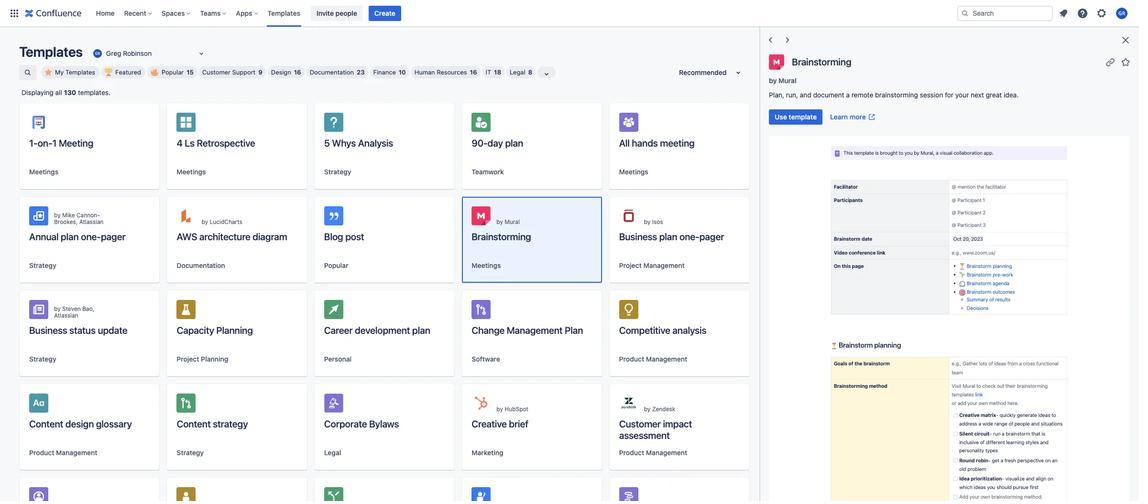 Task type: vqa. For each thing, say whether or not it's contained in the screenshot.
leftmost 0
no



Task type: describe. For each thing, give the bounding box(es) containing it.
run,
[[786, 91, 798, 99]]

23
[[357, 68, 365, 76]]

meetings for on-
[[29, 168, 58, 176]]

strategy
[[213, 419, 248, 430]]

by for annual plan one-pager
[[54, 212, 61, 219]]

1 16 from the left
[[294, 68, 301, 76]]

ls
[[185, 138, 195, 149]]

meetings for hands
[[619, 168, 649, 176]]

banner containing home
[[0, 0, 1139, 27]]

status
[[69, 325, 96, 336]]

product management button for customer
[[619, 449, 687, 458]]

1 vertical spatial popular
[[324, 262, 348, 270]]

by for customer impact assessment
[[644, 406, 651, 413]]

invite people
[[317, 9, 357, 17]]

management down competitive analysis
[[646, 355, 687, 364]]

18
[[494, 68, 501, 76]]

your
[[956, 91, 969, 99]]

templates inside my templates button
[[65, 68, 95, 76]]

plan
[[565, 325, 583, 336]]

brookes,
[[54, 219, 78, 226]]

blog
[[324, 232, 343, 243]]

change
[[472, 325, 505, 336]]

recommended button
[[674, 65, 750, 80]]

all
[[619, 138, 630, 149]]

plan, run, and document a remote brainstorming session for your next great idea.
[[769, 91, 1019, 99]]

search image
[[961, 9, 969, 17]]

aws
[[177, 232, 197, 243]]

4 ls retrospective
[[177, 138, 255, 149]]

displaying all 130 templates.
[[22, 88, 111, 97]]

customer support 9
[[202, 68, 263, 76]]

diagram
[[253, 232, 287, 243]]

it
[[486, 68, 491, 76]]

by for aws architecture diagram
[[202, 219, 208, 226]]

product management button for content
[[29, 449, 97, 458]]

help icon image
[[1077, 7, 1089, 19]]

documentation for documentation 23
[[310, 68, 354, 76]]

spaces
[[162, 9, 185, 17]]

personal button
[[324, 355, 352, 364]]

hands
[[632, 138, 658, 149]]

documentation button
[[177, 261, 225, 271]]

legal button
[[324, 449, 341, 458]]

teams button
[[197, 6, 230, 21]]

annual plan one-pager
[[29, 232, 126, 243]]

for
[[945, 91, 954, 99]]

product for content design glossary
[[29, 449, 54, 457]]

and
[[800, 91, 812, 99]]

capacity
[[177, 325, 214, 336]]

finance 10
[[373, 68, 406, 76]]

1 horizontal spatial by mural
[[769, 77, 797, 85]]

9
[[258, 68, 263, 76]]

5
[[324, 138, 330, 149]]

meetings button for ls
[[177, 167, 206, 177]]

template
[[789, 113, 817, 121]]

greg
[[106, 49, 121, 57]]

by steven bao, atlassian
[[54, 306, 94, 320]]

annual
[[29, 232, 59, 243]]

recent button
[[121, 6, 156, 21]]

atlassian inside by mike cannon- brookes, atlassian
[[79, 219, 104, 226]]

whys
[[332, 138, 356, 149]]

15
[[187, 68, 194, 76]]

human
[[415, 68, 435, 76]]

1 vertical spatial mural
[[505, 219, 520, 226]]

blog post
[[324, 232, 364, 243]]

5 whys analysis
[[324, 138, 393, 149]]

invite people button
[[311, 6, 363, 21]]

open search bar image
[[24, 69, 32, 77]]

more categories image
[[541, 68, 553, 80]]

learn more link
[[825, 110, 881, 125]]

development
[[355, 325, 410, 336]]

software button
[[472, 355, 500, 364]]

career development plan
[[324, 325, 430, 336]]

design
[[271, 68, 291, 76]]

my
[[55, 68, 64, 76]]

bao,
[[82, 306, 94, 313]]

update
[[98, 325, 128, 336]]

use
[[775, 113, 787, 121]]

management left plan
[[507, 325, 563, 336]]

it 18
[[486, 68, 501, 76]]

your profile and preferences image
[[1116, 7, 1128, 19]]

mike
[[62, 212, 75, 219]]

open image
[[196, 48, 207, 59]]

90-
[[472, 138, 488, 149]]

legal for legal
[[324, 449, 341, 457]]

a
[[846, 91, 850, 99]]

lucidcharts
[[210, 219, 242, 226]]

design 16
[[271, 68, 301, 76]]

brief
[[509, 419, 529, 430]]

10
[[399, 68, 406, 76]]

more
[[850, 113, 866, 121]]

0 horizontal spatial brainstorming
[[472, 232, 531, 243]]

plan right "development"
[[412, 325, 430, 336]]

0 vertical spatial mural
[[779, 77, 797, 85]]

my templates button
[[41, 66, 100, 78]]

assessment
[[619, 431, 670, 442]]

customer impact assessment
[[619, 419, 692, 442]]

1 vertical spatial by mural
[[497, 219, 520, 226]]

glossary
[[96, 419, 132, 430]]

day
[[488, 138, 503, 149]]

documentation for documentation
[[177, 262, 225, 270]]

customer for customer impact assessment
[[619, 419, 661, 430]]

my templates
[[55, 68, 95, 76]]

by zendesk
[[644, 406, 676, 413]]

project planning button
[[177, 355, 228, 364]]

strategy button for 5
[[324, 167, 351, 177]]

support
[[232, 68, 256, 76]]

by for creative brief
[[497, 406, 503, 413]]

planning for capacity planning
[[216, 325, 253, 336]]

1 horizontal spatial brainstorming
[[792, 56, 852, 67]]

creative
[[472, 419, 507, 430]]

product management button for competitive
[[619, 355, 687, 364]]

capacity planning
[[177, 325, 253, 336]]

strategy for annual
[[29, 262, 56, 270]]

change management plan
[[472, 325, 583, 336]]

home
[[96, 9, 115, 17]]

all hands meeting
[[619, 138, 695, 149]]

project for business plan one-pager
[[619, 262, 642, 270]]

aws architecture diagram
[[177, 232, 287, 243]]

0 horizontal spatial popular
[[162, 68, 184, 76]]

strategy for business
[[29, 355, 56, 364]]

atlassian inside by steven bao, atlassian
[[54, 312, 78, 320]]

marketing
[[472, 449, 504, 457]]

personal
[[324, 355, 352, 364]]

by for brainstorming
[[497, 219, 503, 226]]

content strategy
[[177, 419, 248, 430]]

robinson
[[123, 49, 152, 57]]

legal for legal 8
[[510, 68, 526, 76]]

templates link
[[265, 6, 303, 21]]



Task type: locate. For each thing, give the bounding box(es) containing it.
2 vertical spatial templates
[[65, 68, 95, 76]]

0 vertical spatial business
[[619, 232, 657, 243]]

great
[[986, 91, 1002, 99]]

0 vertical spatial planning
[[216, 325, 253, 336]]

use template
[[775, 113, 817, 121]]

apps
[[236, 9, 252, 17]]

0 horizontal spatial project
[[177, 355, 199, 364]]

by inside by steven bao, atlassian
[[54, 306, 61, 313]]

0 vertical spatial brainstorming
[[792, 56, 852, 67]]

2 one- from the left
[[680, 232, 700, 243]]

popular button
[[324, 261, 348, 271]]

atlassian up business status update
[[54, 312, 78, 320]]

0 horizontal spatial by mural
[[497, 219, 520, 226]]

project planning
[[177, 355, 228, 364]]

product management down "design"
[[29, 449, 97, 457]]

product management button down competitive
[[619, 355, 687, 364]]

1 horizontal spatial documentation
[[310, 68, 354, 76]]

product management button down assessment
[[619, 449, 687, 458]]

post
[[345, 232, 364, 243]]

strategy down whys
[[324, 168, 351, 176]]

strategy button for annual
[[29, 261, 56, 271]]

strategy for content
[[177, 449, 204, 457]]

1 vertical spatial templates
[[19, 44, 83, 60]]

popular left 15
[[162, 68, 184, 76]]

1 horizontal spatial atlassian
[[79, 219, 104, 226]]

meetings
[[29, 168, 58, 176], [177, 168, 206, 176], [619, 168, 649, 176], [472, 262, 501, 270]]

teams
[[200, 9, 221, 17]]

strategy down 'annual'
[[29, 262, 56, 270]]

product for competitive analysis
[[619, 355, 644, 364]]

0 horizontal spatial content
[[29, 419, 63, 430]]

Search field
[[958, 6, 1053, 21]]

impact
[[663, 419, 692, 430]]

1 one- from the left
[[81, 232, 101, 243]]

1-
[[29, 138, 38, 149]]

1 pager from the left
[[101, 232, 126, 243]]

analysis
[[673, 325, 707, 336]]

130
[[64, 88, 76, 97]]

legal 8
[[510, 68, 533, 76]]

one- down cannon-
[[81, 232, 101, 243]]

strategy down content strategy
[[177, 449, 204, 457]]

teamwork button
[[472, 167, 504, 177]]

1 vertical spatial legal
[[324, 449, 341, 457]]

star brainstorming image
[[1120, 56, 1132, 68]]

project
[[619, 262, 642, 270], [177, 355, 199, 364]]

business for business plan one-pager
[[619, 232, 657, 243]]

by inside by mike cannon- brookes, atlassian
[[54, 212, 61, 219]]

by hubspot
[[497, 406, 529, 413]]

1 horizontal spatial business
[[619, 232, 657, 243]]

notification icon image
[[1058, 7, 1070, 19]]

0 vertical spatial legal
[[510, 68, 526, 76]]

None text field
[[92, 49, 94, 58]]

0 horizontal spatial business
[[29, 325, 67, 336]]

next
[[971, 91, 984, 99]]

templates right my
[[65, 68, 95, 76]]

0 horizontal spatial mural
[[505, 219, 520, 226]]

product management button down "design"
[[29, 449, 97, 458]]

0 vertical spatial popular
[[162, 68, 184, 76]]

by mural
[[769, 77, 797, 85], [497, 219, 520, 226]]

2 pager from the left
[[700, 232, 724, 243]]

project for capacity planning
[[177, 355, 199, 364]]

1
[[52, 138, 57, 149]]

0 vertical spatial customer
[[202, 68, 231, 76]]

16
[[294, 68, 301, 76], [470, 68, 477, 76]]

legal down corporate
[[324, 449, 341, 457]]

1 vertical spatial project
[[177, 355, 199, 364]]

content left the strategy
[[177, 419, 211, 430]]

brainstorming
[[875, 91, 918, 99]]

settings icon image
[[1096, 7, 1108, 19]]

global element
[[6, 0, 956, 27]]

strategy button for content
[[177, 449, 204, 458]]

1 vertical spatial business
[[29, 325, 67, 336]]

0 horizontal spatial documentation
[[177, 262, 225, 270]]

marketing button
[[472, 449, 504, 458]]

plan right day
[[505, 138, 523, 149]]

meeting
[[660, 138, 695, 149]]

content design glossary
[[29, 419, 132, 430]]

0 vertical spatial project
[[619, 262, 642, 270]]

strategy for 5
[[324, 168, 351, 176]]

planning inside button
[[201, 355, 228, 364]]

templates right apps popup button
[[268, 9, 300, 17]]

meetings button
[[29, 167, 58, 177], [177, 167, 206, 177], [619, 167, 649, 177], [472, 261, 501, 271]]

0 horizontal spatial one-
[[81, 232, 101, 243]]

share link image
[[1105, 56, 1116, 68]]

remote
[[852, 91, 874, 99]]

templates.
[[78, 88, 111, 97]]

session
[[920, 91, 943, 99]]

1 horizontal spatial one-
[[680, 232, 700, 243]]

creative brief
[[472, 419, 529, 430]]

pager
[[101, 232, 126, 243], [700, 232, 724, 243]]

content left "design"
[[29, 419, 63, 430]]

design
[[65, 419, 94, 430]]

management for glossary
[[56, 449, 97, 457]]

1 vertical spatial customer
[[619, 419, 661, 430]]

product management button
[[619, 355, 687, 364], [29, 449, 97, 458], [619, 449, 687, 458]]

1 horizontal spatial 16
[[470, 68, 477, 76]]

pager for annual plan one-pager
[[101, 232, 126, 243]]

planning right capacity
[[216, 325, 253, 336]]

templates up my
[[19, 44, 83, 60]]

2 content from the left
[[177, 419, 211, 430]]

business down the by isos
[[619, 232, 657, 243]]

strategy button for business
[[29, 355, 56, 364]]

plan
[[505, 138, 523, 149], [61, 232, 79, 243], [659, 232, 678, 243], [412, 325, 430, 336]]

management for assessment
[[646, 449, 687, 457]]

recommended
[[679, 68, 727, 77]]

customer
[[202, 68, 231, 76], [619, 419, 661, 430]]

1 horizontal spatial legal
[[510, 68, 526, 76]]

0 vertical spatial atlassian
[[79, 219, 104, 226]]

0 vertical spatial templates
[[268, 9, 300, 17]]

content for content design glossary
[[29, 419, 63, 430]]

customer for customer support 9
[[202, 68, 231, 76]]

0 vertical spatial documentation
[[310, 68, 354, 76]]

strategy button down 'annual'
[[29, 261, 56, 271]]

atlassian
[[79, 219, 104, 226], [54, 312, 78, 320]]

human resources 16
[[415, 68, 477, 76]]

meetings button for on-
[[29, 167, 58, 177]]

corporate bylaws
[[324, 419, 399, 430]]

planning for project planning
[[201, 355, 228, 364]]

one-
[[81, 232, 101, 243], [680, 232, 700, 243]]

business for business status update
[[29, 325, 67, 336]]

product for customer impact assessment
[[619, 449, 644, 457]]

appswitcher icon image
[[9, 7, 20, 19]]

0 horizontal spatial pager
[[101, 232, 126, 243]]

meetings button for hands
[[619, 167, 649, 177]]

1 vertical spatial brainstorming
[[472, 232, 531, 243]]

templates inside templates link
[[268, 9, 300, 17]]

customer inside customer impact assessment
[[619, 419, 661, 430]]

8
[[528, 68, 533, 76]]

customer up assessment
[[619, 419, 661, 430]]

one- for business
[[680, 232, 700, 243]]

by
[[769, 77, 777, 85], [54, 212, 61, 219], [202, 219, 208, 226], [497, 219, 503, 226], [644, 219, 651, 226], [54, 306, 61, 313], [497, 406, 503, 413], [644, 406, 651, 413]]

plan down isos
[[659, 232, 678, 243]]

business down "steven"
[[29, 325, 67, 336]]

1 vertical spatial planning
[[201, 355, 228, 364]]

pager for business plan one-pager
[[700, 232, 724, 243]]

1 content from the left
[[29, 419, 63, 430]]

use template button
[[769, 110, 823, 125]]

content for content strategy
[[177, 419, 211, 430]]

document
[[813, 91, 845, 99]]

product management for customer
[[619, 449, 687, 457]]

management inside button
[[644, 262, 685, 270]]

product management down assessment
[[619, 449, 687, 457]]

documentation left 23 in the left top of the page
[[310, 68, 354, 76]]

apps button
[[233, 6, 262, 21]]

content
[[29, 419, 63, 430], [177, 419, 211, 430]]

planning down capacity planning
[[201, 355, 228, 364]]

zendesk
[[652, 406, 676, 413]]

1 horizontal spatial content
[[177, 419, 211, 430]]

management for one-
[[644, 262, 685, 270]]

1 vertical spatial atlassian
[[54, 312, 78, 320]]

product management for content
[[29, 449, 97, 457]]

2 16 from the left
[[470, 68, 477, 76]]

management down business plan one-pager
[[644, 262, 685, 270]]

close image
[[1120, 34, 1132, 46]]

business status update
[[29, 325, 128, 336]]

16 left it
[[470, 68, 477, 76]]

plan down brookes,
[[61, 232, 79, 243]]

cannon-
[[76, 212, 100, 219]]

people
[[336, 9, 357, 17]]

1 horizontal spatial customer
[[619, 419, 661, 430]]

1 horizontal spatial popular
[[324, 262, 348, 270]]

strategy button down content strategy
[[177, 449, 204, 458]]

create link
[[369, 6, 401, 21]]

1 horizontal spatial mural
[[779, 77, 797, 85]]

0 horizontal spatial atlassian
[[54, 312, 78, 320]]

legal left 8
[[510, 68, 526, 76]]

strategy down business status update
[[29, 355, 56, 364]]

project management
[[619, 262, 685, 270]]

one- for annual
[[81, 232, 101, 243]]

business plan one-pager
[[619, 232, 724, 243]]

by for business plan one-pager
[[644, 219, 651, 226]]

by mike cannon- brookes, atlassian
[[54, 212, 104, 226]]

banner
[[0, 0, 1139, 27]]

meetings for ls
[[177, 168, 206, 176]]

product management down competitive
[[619, 355, 687, 364]]

1 vertical spatial documentation
[[177, 262, 225, 270]]

retrospective
[[197, 138, 255, 149]]

1 horizontal spatial pager
[[700, 232, 724, 243]]

featured button
[[101, 66, 145, 78]]

management down customer impact assessment in the bottom of the page
[[646, 449, 687, 457]]

architecture
[[199, 232, 251, 243]]

strategy button down whys
[[324, 167, 351, 177]]

0 horizontal spatial customer
[[202, 68, 231, 76]]

by for business status update
[[54, 306, 61, 313]]

customer down the open image
[[202, 68, 231, 76]]

atlassian up annual plan one-pager on the top
[[79, 219, 104, 226]]

featured
[[115, 68, 141, 76]]

confluence image
[[25, 7, 82, 19], [25, 7, 82, 19]]

meeting
[[59, 138, 93, 149]]

16 right design at the top left of page
[[294, 68, 301, 76]]

management
[[644, 262, 685, 270], [507, 325, 563, 336], [646, 355, 687, 364], [56, 449, 97, 457], [646, 449, 687, 457]]

analysis
[[358, 138, 393, 149]]

one- up project management
[[680, 232, 700, 243]]

documentation down aws
[[177, 262, 225, 270]]

previous template image
[[765, 34, 776, 46]]

isos
[[652, 219, 663, 226]]

product management for competitive
[[619, 355, 687, 364]]

documentation
[[310, 68, 354, 76], [177, 262, 225, 270]]

0 vertical spatial by mural
[[769, 77, 797, 85]]

strategy button down business status update
[[29, 355, 56, 364]]

management down "design"
[[56, 449, 97, 457]]

popular down blog
[[324, 262, 348, 270]]

strategy button
[[324, 167, 351, 177], [29, 261, 56, 271], [29, 355, 56, 364], [177, 449, 204, 458]]

next template image
[[782, 34, 794, 46]]

recent
[[124, 9, 146, 17]]

0 horizontal spatial 16
[[294, 68, 301, 76]]

1 horizontal spatial project
[[619, 262, 642, 270]]

0 horizontal spatial legal
[[324, 449, 341, 457]]

strategy
[[324, 168, 351, 176], [29, 262, 56, 270], [29, 355, 56, 364], [177, 449, 204, 457]]



